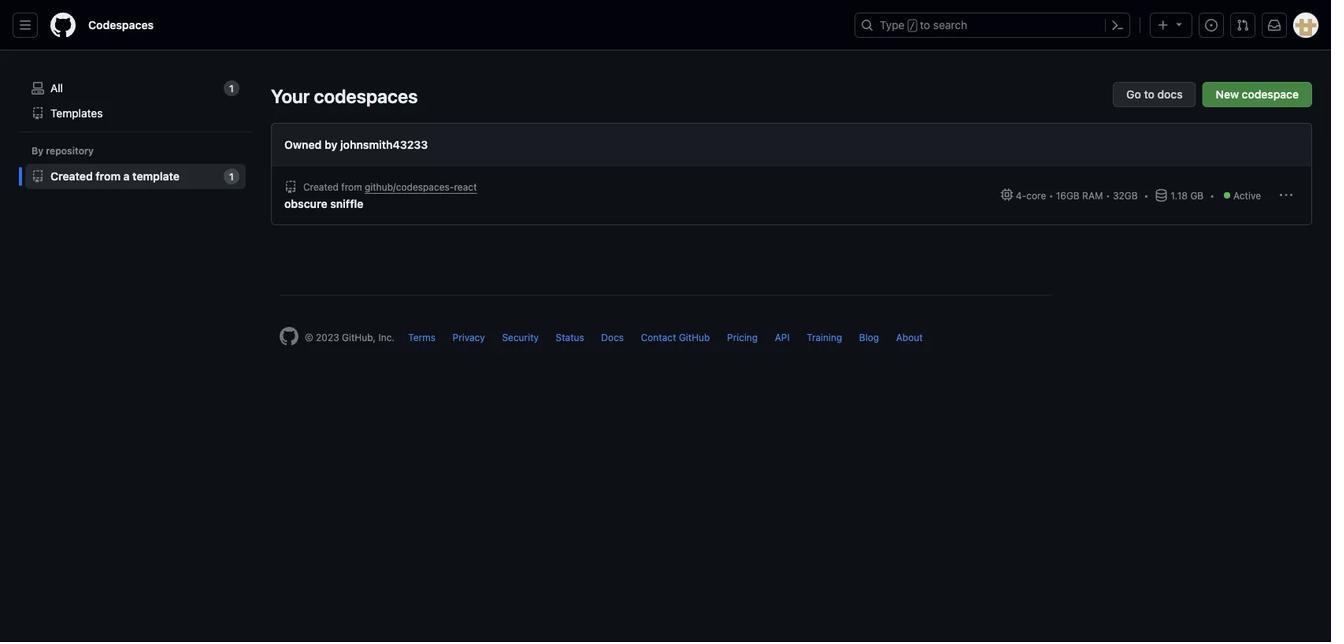 Task type: vqa. For each thing, say whether or not it's contained in the screenshot.
the leftmost The Issue Opened image
no



Task type: describe. For each thing, give the bounding box(es) containing it.
owned by johnsmith43233
[[285, 138, 428, 151]]

© 2023 github, inc.
[[305, 332, 395, 343]]

github/codespaces-
[[365, 182, 454, 193]]

2023
[[316, 332, 339, 343]]

training link
[[807, 332, 843, 343]]

terms link
[[408, 332, 436, 343]]

gb
[[1191, 190, 1204, 201]]

active
[[1234, 190, 1262, 201]]

database image
[[1156, 189, 1168, 202]]

owned
[[285, 138, 322, 151]]

4 • from the left
[[1211, 190, 1215, 201]]

4-
[[1017, 190, 1027, 201]]

templates
[[50, 107, 103, 120]]

inc.
[[379, 332, 395, 343]]

by
[[325, 138, 338, 151]]

created for created from github/codespaces-react
[[303, 182, 339, 193]]

pricing
[[727, 332, 758, 343]]

repo template image up obscure
[[285, 181, 297, 193]]

from for a
[[96, 170, 121, 183]]

1 horizontal spatial homepage image
[[280, 327, 299, 346]]

issue opened image
[[1206, 19, 1218, 32]]

from for github/codespaces-
[[342, 182, 362, 193]]

new codespace link
[[1203, 82, 1313, 107]]

github/codespaces-react link
[[365, 182, 477, 193]]

contact github link
[[641, 332, 710, 343]]

1 for all
[[229, 83, 234, 94]]

codespaces
[[88, 19, 154, 32]]

1.18
[[1171, 190, 1188, 201]]

docs link
[[602, 332, 624, 343]]

johnsmith43233
[[340, 138, 428, 151]]

github,
[[342, 332, 376, 343]]

plus image
[[1158, 19, 1170, 32]]

search
[[934, 19, 968, 32]]

©
[[305, 332, 313, 343]]

status link
[[556, 332, 585, 343]]

repo template image for created from a template
[[32, 170, 44, 183]]

created from a template
[[50, 170, 180, 183]]

go
[[1127, 88, 1142, 101]]

obscure sniffle
[[285, 197, 364, 210]]

about
[[897, 332, 923, 343]]

privacy
[[453, 332, 485, 343]]

all
[[50, 82, 63, 95]]

sniffle
[[330, 197, 364, 210]]

templates link
[[25, 101, 246, 126]]

32gb
[[1114, 190, 1138, 201]]

1 for created from a template
[[229, 171, 234, 182]]



Task type: locate. For each thing, give the bounding box(es) containing it.
to
[[921, 19, 931, 32], [1145, 88, 1155, 101]]

0 horizontal spatial homepage image
[[50, 13, 76, 38]]

about link
[[897, 332, 923, 343]]

repo template image down 'codespaces' image
[[32, 107, 44, 120]]

homepage image left ©
[[280, 327, 299, 346]]

created
[[50, 170, 93, 183], [303, 182, 339, 193]]

2 • from the left
[[1106, 190, 1111, 201]]

codespaces link
[[82, 13, 160, 38]]

notifications image
[[1269, 19, 1281, 32]]

1 horizontal spatial created
[[303, 182, 339, 193]]

terms
[[408, 332, 436, 343]]

0 horizontal spatial from
[[96, 170, 121, 183]]

0 horizontal spatial to
[[921, 19, 931, 32]]

command palette image
[[1112, 19, 1125, 32]]

created inside by repository 'list'
[[50, 170, 93, 183]]

triangle down image
[[1173, 18, 1186, 30]]

cpu image
[[1001, 188, 1014, 201]]

0 vertical spatial 1
[[229, 83, 234, 94]]

0 vertical spatial to
[[921, 19, 931, 32]]

by repository
[[32, 145, 94, 156]]

0 vertical spatial homepage image
[[50, 13, 76, 38]]

1
[[229, 83, 234, 94], [229, 171, 234, 182]]

api
[[775, 332, 790, 343]]

react
[[454, 182, 477, 193]]

1 horizontal spatial from
[[342, 182, 362, 193]]

0 horizontal spatial created
[[50, 170, 93, 183]]

1 vertical spatial homepage image
[[280, 327, 299, 346]]

1.18 gb •
[[1171, 190, 1215, 201]]

homepage image
[[50, 13, 76, 38], [280, 327, 299, 346]]

repo template image inside templates link
[[32, 107, 44, 120]]

status
[[556, 332, 585, 343]]

1 vertical spatial 1
[[229, 171, 234, 182]]

16gb
[[1057, 190, 1080, 201]]

•
[[1049, 190, 1054, 201], [1106, 190, 1111, 201], [1145, 190, 1149, 201], [1211, 190, 1215, 201]]

obscure sniffle link
[[285, 195, 370, 212]]

by
[[32, 145, 43, 156]]

1 inside by repository 'list'
[[229, 171, 234, 182]]

• left dot fill image
[[1211, 190, 1215, 201]]

to right /
[[921, 19, 931, 32]]

• left "database" icon at the right top
[[1145, 190, 1149, 201]]

your
[[271, 85, 310, 107]]

1 horizontal spatial to
[[1145, 88, 1155, 101]]

created from github/codespaces-react
[[303, 182, 477, 193]]

docs
[[1158, 88, 1183, 101]]

3 • from the left
[[1145, 190, 1149, 201]]

1 vertical spatial to
[[1145, 88, 1155, 101]]

security
[[502, 332, 539, 343]]

type / to search
[[880, 19, 968, 32]]

core
[[1027, 190, 1047, 201]]

repo template image for templates
[[32, 107, 44, 120]]

template
[[133, 170, 180, 183]]

training
[[807, 332, 843, 343]]

created for created from a template
[[50, 170, 93, 183]]

footer
[[267, 295, 1065, 385]]

api link
[[775, 332, 790, 343]]

go to docs
[[1127, 88, 1183, 101]]

repo template image inside by repository 'list'
[[32, 170, 44, 183]]

show more actions for codespace image
[[1281, 189, 1293, 202]]

docs
[[602, 332, 624, 343]]

/
[[910, 20, 916, 32]]

type
[[880, 19, 905, 32]]

2 1 from the top
[[229, 171, 234, 182]]

a
[[123, 170, 130, 183]]

to right go
[[1145, 88, 1155, 101]]

contact github
[[641, 332, 710, 343]]

homepage image left codespaces link
[[50, 13, 76, 38]]

obscure
[[285, 197, 328, 210]]

git pull request image
[[1237, 19, 1250, 32]]

blog link
[[860, 332, 880, 343]]

1 right template
[[229, 171, 234, 182]]

1 • from the left
[[1049, 190, 1054, 201]]

created up obscure sniffle
[[303, 182, 339, 193]]

• right core on the right top
[[1049, 190, 1054, 201]]

new codespace
[[1217, 88, 1300, 101]]

codespace
[[1243, 88, 1300, 101]]

contact
[[641, 332, 677, 343]]

4-core • 16gb ram • 32gb
[[1014, 190, 1138, 201]]

1 1 from the top
[[229, 83, 234, 94]]

dot fill image
[[1222, 189, 1234, 202]]

created down repository
[[50, 170, 93, 183]]

go to docs link
[[1114, 82, 1197, 107]]

from inside by repository 'list'
[[96, 170, 121, 183]]

from left the a
[[96, 170, 121, 183]]

blog
[[860, 332, 880, 343]]

ram
[[1083, 190, 1104, 201]]

codespaces
[[314, 85, 418, 107]]

your codespaces
[[271, 85, 418, 107]]

1 left your
[[229, 83, 234, 94]]

codespaces image
[[32, 82, 44, 95]]

repository
[[46, 145, 94, 156]]

new
[[1217, 88, 1240, 101]]

footer containing © 2023 github, inc.
[[267, 295, 1065, 385]]

repo template image down the by
[[32, 170, 44, 183]]

github
[[679, 332, 710, 343]]

pricing link
[[727, 332, 758, 343]]

from
[[96, 170, 121, 183], [342, 182, 362, 193]]

by repository list
[[25, 164, 246, 189]]

from up sniffle
[[342, 182, 362, 193]]

• right ram
[[1106, 190, 1111, 201]]

security link
[[502, 332, 539, 343]]

repo template image
[[32, 107, 44, 120], [32, 170, 44, 183], [285, 181, 297, 193]]

privacy link
[[453, 332, 485, 343]]



